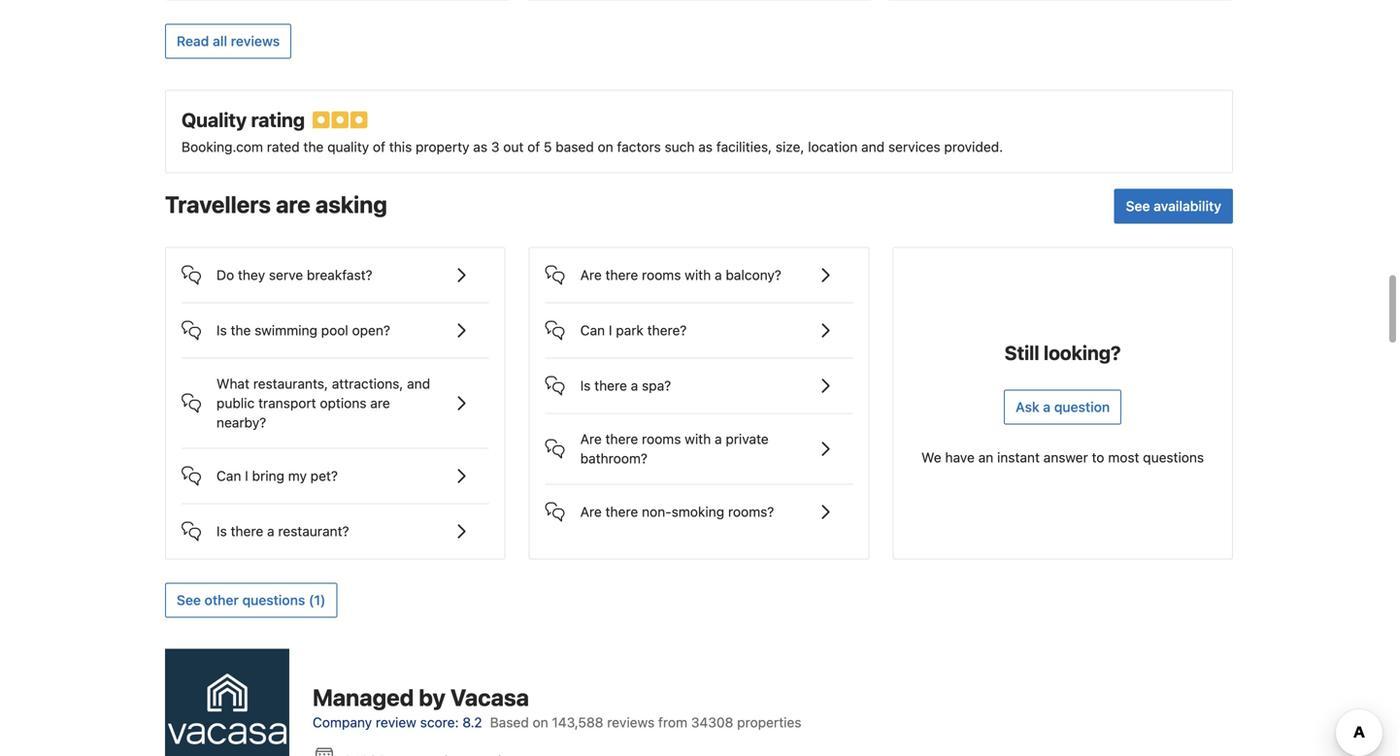 Task type: describe. For each thing, give the bounding box(es) containing it.
size,
[[776, 139, 804, 155]]

can i bring my pet?
[[217, 468, 338, 484]]

breakfast?
[[307, 267, 373, 283]]

questions inside "button"
[[242, 593, 305, 609]]

are there rooms with a balcony? button
[[545, 248, 853, 287]]

are there rooms with a private bathroom? button
[[545, 414, 853, 469]]

0 horizontal spatial are
[[276, 191, 311, 218]]

is there a restaurant?
[[217, 524, 349, 540]]

availability
[[1154, 198, 1222, 214]]

private
[[726, 431, 769, 447]]

do they serve breakfast?
[[217, 267, 373, 283]]

do they serve breakfast? button
[[182, 248, 489, 287]]

is the swimming pool open? button
[[182, 304, 489, 343]]

serve
[[269, 267, 303, 283]]

are for are there rooms with a private bathroom?
[[580, 431, 602, 447]]

3
[[491, 139, 500, 155]]

there for is there a restaurant?
[[231, 524, 263, 540]]

location
[[808, 139, 858, 155]]

is there a restaurant? button
[[182, 505, 489, 544]]

ask a question button
[[1004, 390, 1122, 425]]

read all reviews
[[177, 33, 280, 49]]

can i park there?
[[580, 323, 687, 339]]

looking?
[[1044, 342, 1121, 364]]

provided.
[[944, 139, 1003, 155]]

the inside button
[[231, 323, 251, 339]]

a inside are there rooms with a balcony? button
[[715, 267, 722, 283]]

facilities,
[[717, 139, 772, 155]]

an
[[979, 450, 994, 466]]

a inside the "is there a spa?" button
[[631, 378, 638, 394]]

and inside what restaurants, attractions, and public transport options are nearby?
[[407, 376, 430, 392]]

review
[[376, 715, 417, 731]]

based
[[490, 715, 529, 731]]

bathroom?
[[580, 451, 648, 467]]

8.2
[[463, 715, 482, 731]]

there for are there rooms with a balcony?
[[606, 267, 638, 283]]

rooms?
[[728, 504, 774, 520]]

by
[[419, 684, 446, 711]]

are there non-smoking rooms? button
[[545, 485, 853, 524]]

have
[[945, 450, 975, 466]]

are inside what restaurants, attractions, and public transport options are nearby?
[[370, 395, 390, 411]]

to
[[1092, 450, 1105, 466]]

5
[[544, 139, 552, 155]]

is for is the swimming pool open?
[[217, 323, 227, 339]]

143,588
[[552, 715, 604, 731]]

quality rating
[[182, 108, 305, 131]]

managed
[[313, 684, 414, 711]]

can for can i bring my pet?
[[217, 468, 241, 484]]

rooms for private
[[642, 431, 681, 447]]

there for are there rooms with a private bathroom?
[[606, 431, 638, 447]]

spa?
[[642, 378, 671, 394]]

are for are there rooms with a balcony?
[[580, 267, 602, 283]]

travellers are asking
[[165, 191, 387, 218]]

asking
[[315, 191, 387, 218]]

most
[[1108, 450, 1140, 466]]

answer
[[1044, 450, 1088, 466]]

smoking
[[672, 504, 725, 520]]

reviews inside managed by vacasa company review score: 8.2 based on 143,588 reviews from 34308 properties
[[607, 715, 655, 731]]

reviews inside "button"
[[231, 33, 280, 49]]

what restaurants, attractions, and public transport options are nearby? button
[[182, 359, 489, 433]]

booking.com
[[182, 139, 263, 155]]

what
[[217, 376, 250, 392]]

see other questions (1) button
[[165, 583, 337, 618]]

rating
[[251, 108, 305, 131]]

still
[[1005, 342, 1040, 364]]

1 of from the left
[[373, 139, 386, 155]]

read
[[177, 33, 209, 49]]

restaurants,
[[253, 376, 328, 392]]

are for are there non-smoking rooms?
[[580, 504, 602, 520]]

see other questions (1)
[[177, 593, 326, 609]]

is for is there a spa?
[[580, 378, 591, 394]]

company
[[313, 715, 372, 731]]

i for bring
[[245, 468, 248, 484]]

such
[[665, 139, 695, 155]]

non-
[[642, 504, 672, 520]]

is there a spa? button
[[545, 359, 853, 398]]

are there non-smoking rooms?
[[580, 504, 774, 520]]

34308
[[691, 715, 734, 731]]

1 horizontal spatial the
[[303, 139, 324, 155]]

question
[[1054, 399, 1110, 415]]

see for see other questions (1)
[[177, 593, 201, 609]]

based
[[556, 139, 594, 155]]

bring
[[252, 468, 285, 484]]

(1)
[[309, 593, 326, 609]]

from
[[658, 715, 688, 731]]

can i bring my pet? button
[[182, 449, 489, 488]]

open?
[[352, 323, 390, 339]]



Task type: vqa. For each thing, say whether or not it's contained in the screenshot.
bottom you
no



Task type: locate. For each thing, give the bounding box(es) containing it.
still looking?
[[1005, 342, 1121, 364]]

and right attractions, on the left of page
[[407, 376, 430, 392]]

see availability
[[1126, 198, 1222, 214]]

of
[[373, 139, 386, 155], [527, 139, 540, 155]]

factors
[[617, 139, 661, 155]]

restaurant?
[[278, 524, 349, 540]]

park
[[616, 323, 644, 339]]

a
[[715, 267, 722, 283], [631, 378, 638, 394], [1043, 399, 1051, 415], [715, 431, 722, 447], [267, 524, 274, 540]]

the left swimming
[[231, 323, 251, 339]]

quality
[[182, 108, 247, 131]]

0 horizontal spatial reviews
[[231, 33, 280, 49]]

there up bathroom?
[[606, 431, 638, 447]]

0 vertical spatial i
[[609, 323, 612, 339]]

quality
[[327, 139, 369, 155]]

i left the bring
[[245, 468, 248, 484]]

vacasa
[[450, 684, 529, 711]]

rooms for balcony?
[[642, 267, 681, 283]]

a inside "is there a restaurant?" button
[[267, 524, 274, 540]]

there for is there a spa?
[[595, 378, 627, 394]]

pool
[[321, 323, 348, 339]]

of left this
[[373, 139, 386, 155]]

1 vertical spatial with
[[685, 431, 711, 447]]

can
[[580, 323, 605, 339], [217, 468, 241, 484]]

rooms inside are there rooms with a private bathroom?
[[642, 431, 681, 447]]

reviews left "from"
[[607, 715, 655, 731]]

0 horizontal spatial see
[[177, 593, 201, 609]]

there up park
[[606, 267, 638, 283]]

1 vertical spatial on
[[533, 715, 548, 731]]

1 vertical spatial is
[[580, 378, 591, 394]]

are down attractions, on the left of page
[[370, 395, 390, 411]]

reviews right all
[[231, 33, 280, 49]]

0 vertical spatial can
[[580, 323, 605, 339]]

there?
[[647, 323, 687, 339]]

0 horizontal spatial of
[[373, 139, 386, 155]]

rooms up there?
[[642, 267, 681, 283]]

1 vertical spatial and
[[407, 376, 430, 392]]

1 vertical spatial rooms
[[642, 431, 681, 447]]

as left 3
[[473, 139, 488, 155]]

1 horizontal spatial can
[[580, 323, 605, 339]]

a left the restaurant?
[[267, 524, 274, 540]]

1 rooms from the top
[[642, 267, 681, 283]]

a left spa?
[[631, 378, 638, 394]]

there
[[606, 267, 638, 283], [595, 378, 627, 394], [606, 431, 638, 447], [606, 504, 638, 520], [231, 524, 263, 540]]

public
[[217, 395, 255, 411]]

1 with from the top
[[685, 267, 711, 283]]

i left park
[[609, 323, 612, 339]]

and right location in the top of the page
[[861, 139, 885, 155]]

1 vertical spatial the
[[231, 323, 251, 339]]

there for are there non-smoking rooms?
[[606, 504, 638, 520]]

are up bathroom?
[[580, 431, 602, 447]]

there inside are there rooms with a private bathroom?
[[606, 431, 638, 447]]

with for balcony?
[[685, 267, 711, 283]]

see availability button
[[1114, 189, 1233, 224]]

is the swimming pool open?
[[217, 323, 390, 339]]

see for see availability
[[1126, 198, 1150, 214]]

balcony?
[[726, 267, 782, 283]]

1 horizontal spatial as
[[699, 139, 713, 155]]

with left private
[[685, 431, 711, 447]]

is up what
[[217, 323, 227, 339]]

we have an instant answer to most questions
[[922, 450, 1204, 466]]

nearby?
[[217, 415, 266, 431]]

0 vertical spatial questions
[[1143, 450, 1204, 466]]

the right rated
[[303, 139, 324, 155]]

as right such
[[699, 139, 713, 155]]

property
[[416, 139, 470, 155]]

rooms up bathroom?
[[642, 431, 681, 447]]

ask
[[1016, 399, 1040, 415]]

1 horizontal spatial of
[[527, 139, 540, 155]]

pet?
[[311, 468, 338, 484]]

swimming
[[255, 323, 318, 339]]

0 vertical spatial is
[[217, 323, 227, 339]]

there down the bring
[[231, 524, 263, 540]]

is left spa?
[[580, 378, 591, 394]]

see inside button
[[1126, 198, 1150, 214]]

transport
[[258, 395, 316, 411]]

is there a spa?
[[580, 378, 671, 394]]

instant
[[997, 450, 1040, 466]]

i for park
[[609, 323, 612, 339]]

is
[[217, 323, 227, 339], [580, 378, 591, 394], [217, 524, 227, 540]]

2 are from the top
[[580, 431, 602, 447]]

with inside are there rooms with a private bathroom?
[[685, 431, 711, 447]]

1 are from the top
[[580, 267, 602, 283]]

0 vertical spatial reviews
[[231, 33, 280, 49]]

a inside are there rooms with a private bathroom?
[[715, 431, 722, 447]]

questions left '(1)'
[[242, 593, 305, 609]]

3 are from the top
[[580, 504, 602, 520]]

0 vertical spatial the
[[303, 139, 324, 155]]

this
[[389, 139, 412, 155]]

is inside button
[[217, 323, 227, 339]]

a inside ask a question button
[[1043, 399, 1051, 415]]

are
[[276, 191, 311, 218], [370, 395, 390, 411]]

2 vertical spatial are
[[580, 504, 602, 520]]

options
[[320, 395, 367, 411]]

services
[[889, 139, 941, 155]]

my
[[288, 468, 307, 484]]

on inside managed by vacasa company review score: 8.2 based on 143,588 reviews from 34308 properties
[[533, 715, 548, 731]]

see inside "button"
[[177, 593, 201, 609]]

0 vertical spatial are
[[276, 191, 311, 218]]

travellers
[[165, 191, 271, 218]]

i inside button
[[609, 323, 612, 339]]

1 vertical spatial see
[[177, 593, 201, 609]]

questions
[[1143, 450, 1204, 466], [242, 593, 305, 609]]

1 horizontal spatial questions
[[1143, 450, 1204, 466]]

0 horizontal spatial as
[[473, 139, 488, 155]]

are there rooms with a balcony?
[[580, 267, 782, 283]]

questions right most
[[1143, 450, 1204, 466]]

are down bathroom?
[[580, 504, 602, 520]]

0 horizontal spatial and
[[407, 376, 430, 392]]

there left spa?
[[595, 378, 627, 394]]

is for is there a restaurant?
[[217, 524, 227, 540]]

reviews
[[231, 33, 280, 49], [607, 715, 655, 731]]

a right ask on the bottom of page
[[1043, 399, 1051, 415]]

with up can i park there? button
[[685, 267, 711, 283]]

can inside button
[[580, 323, 605, 339]]

1 as from the left
[[473, 139, 488, 155]]

1 horizontal spatial reviews
[[607, 715, 655, 731]]

1 vertical spatial i
[[245, 468, 248, 484]]

0 vertical spatial are
[[580, 267, 602, 283]]

on right based
[[533, 715, 548, 731]]

out
[[503, 139, 524, 155]]

can left park
[[580, 323, 605, 339]]

1 vertical spatial are
[[370, 395, 390, 411]]

the
[[303, 139, 324, 155], [231, 323, 251, 339]]

0 horizontal spatial the
[[231, 323, 251, 339]]

1 horizontal spatial on
[[598, 139, 613, 155]]

can inside button
[[217, 468, 241, 484]]

what restaurants, attractions, and public transport options are nearby?
[[217, 376, 430, 431]]

1 vertical spatial questions
[[242, 593, 305, 609]]

1 vertical spatial reviews
[[607, 715, 655, 731]]

i inside button
[[245, 468, 248, 484]]

on
[[598, 139, 613, 155], [533, 715, 548, 731]]

do
[[217, 267, 234, 283]]

0 vertical spatial rooms
[[642, 267, 681, 283]]

are left asking
[[276, 191, 311, 218]]

as
[[473, 139, 488, 155], [699, 139, 713, 155]]

0 vertical spatial on
[[598, 139, 613, 155]]

1 horizontal spatial and
[[861, 139, 885, 155]]

a left balcony?
[[715, 267, 722, 283]]

properties
[[737, 715, 802, 731]]

ask a question
[[1016, 399, 1110, 415]]

are inside are there rooms with a private bathroom?
[[580, 431, 602, 447]]

and
[[861, 139, 885, 155], [407, 376, 430, 392]]

0 horizontal spatial questions
[[242, 593, 305, 609]]

0 vertical spatial see
[[1126, 198, 1150, 214]]

can for can i park there?
[[580, 323, 605, 339]]

0 horizontal spatial i
[[245, 468, 248, 484]]

2 vertical spatial is
[[217, 524, 227, 540]]

are
[[580, 267, 602, 283], [580, 431, 602, 447], [580, 504, 602, 520]]

there left non-
[[606, 504, 638, 520]]

with for private
[[685, 431, 711, 447]]

1 vertical spatial are
[[580, 431, 602, 447]]

we
[[922, 450, 942, 466]]

1 horizontal spatial are
[[370, 395, 390, 411]]

2 rooms from the top
[[642, 431, 681, 447]]

score:
[[420, 715, 459, 731]]

they
[[238, 267, 265, 283]]

a left private
[[715, 431, 722, 447]]

all
[[213, 33, 227, 49]]

other
[[205, 593, 239, 609]]

on right the based
[[598, 139, 613, 155]]

can i park there? button
[[545, 304, 853, 343]]

1 horizontal spatial i
[[609, 323, 612, 339]]

0 horizontal spatial can
[[217, 468, 241, 484]]

0 vertical spatial and
[[861, 139, 885, 155]]

i
[[609, 323, 612, 339], [245, 468, 248, 484]]

rooms
[[642, 267, 681, 283], [642, 431, 681, 447]]

see left other
[[177, 593, 201, 609]]

managed by vacasa company review score: 8.2 based on 143,588 reviews from 34308 properties
[[313, 684, 802, 731]]

see left availability
[[1126, 198, 1150, 214]]

attractions,
[[332, 376, 403, 392]]

2 with from the top
[[685, 431, 711, 447]]

is up other
[[217, 524, 227, 540]]

2 as from the left
[[699, 139, 713, 155]]

rated
[[267, 139, 300, 155]]

can left the bring
[[217, 468, 241, 484]]

read all reviews button
[[165, 24, 292, 59]]

are there rooms with a private bathroom?
[[580, 431, 769, 467]]

1 horizontal spatial see
[[1126, 198, 1150, 214]]

booking.com rated the quality of this property as 3 out of 5 based on factors such as facilities, size, location and services provided.
[[182, 139, 1003, 155]]

1 vertical spatial can
[[217, 468, 241, 484]]

of left 5
[[527, 139, 540, 155]]

0 vertical spatial with
[[685, 267, 711, 283]]

2 of from the left
[[527, 139, 540, 155]]

are up can i park there? at the top of page
[[580, 267, 602, 283]]

with
[[685, 267, 711, 283], [685, 431, 711, 447]]

0 horizontal spatial on
[[533, 715, 548, 731]]



